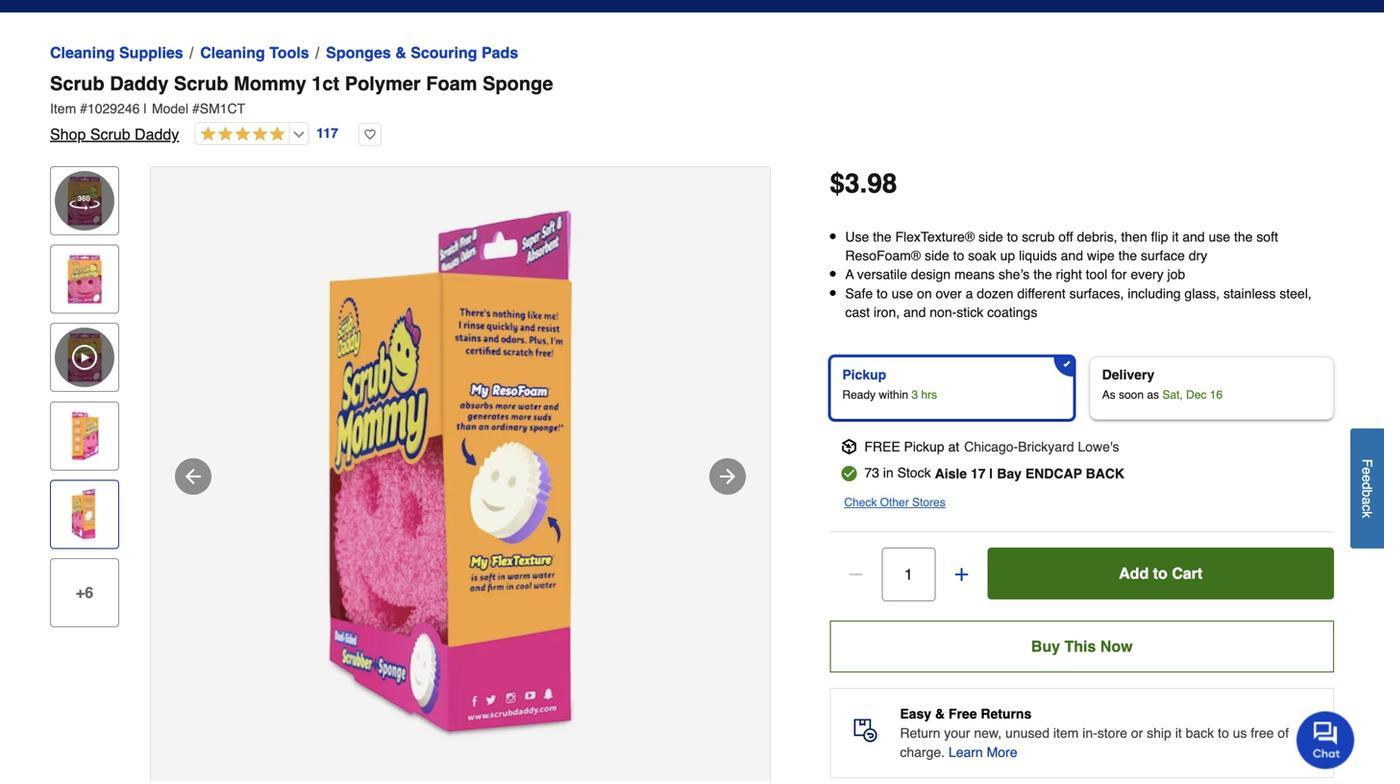 Task type: describe. For each thing, give the bounding box(es) containing it.
polymer
[[345, 73, 421, 95]]

easy
[[901, 707, 932, 722]]

cleaning for cleaning supplies
[[50, 44, 115, 62]]

store
[[1098, 726, 1128, 742]]

means
[[955, 267, 995, 282]]

scouring
[[411, 44, 478, 62]]

2 e from the top
[[1360, 475, 1376, 483]]

stock
[[898, 465, 932, 481]]

iron,
[[874, 305, 900, 320]]

free pickup at chicago-brickyard lowe's
[[865, 440, 1120, 455]]

+6
[[76, 584, 93, 602]]

scrub down 1029246
[[90, 126, 130, 143]]

arrow left image
[[182, 466, 205, 489]]

check other stores button
[[845, 493, 946, 513]]

free
[[949, 707, 978, 722]]

arrow right image
[[717, 466, 740, 489]]

Stepper number input field with increment and decrement buttons number field
[[882, 548, 936, 602]]

the up different
[[1034, 267, 1053, 282]]

f e e d b a c k button
[[1351, 429, 1385, 549]]

resofoam®
[[846, 248, 921, 264]]

different
[[1018, 286, 1066, 301]]

flip
[[1152, 229, 1169, 245]]

scrub up item
[[50, 73, 105, 95]]

soft
[[1257, 229, 1279, 245]]

liquids
[[1020, 248, 1058, 264]]

us
[[1234, 726, 1248, 742]]

a
[[846, 267, 854, 282]]

it inside easy & free returns return your new, unused item in-store or ship it back to us free of charge.
[[1176, 726, 1183, 742]]

17
[[971, 466, 986, 482]]

sponges & scouring pads
[[326, 44, 519, 62]]

lowe's
[[1079, 440, 1120, 455]]

73 in stock aisle 17 | bay endcap back
[[865, 465, 1125, 482]]

scrub up sm1ct
[[174, 73, 229, 95]]

other
[[881, 496, 910, 510]]

surface
[[1142, 248, 1186, 264]]

wipe
[[1088, 248, 1115, 264]]

$
[[830, 168, 845, 199]]

use the flextexture® side to scrub off debris, then flip it and use the soft resofoam® side to soak up liquids and wipe the surface dry a versatile design means she's the right tool for every job safe to use on over a dozen different surfaces, including glass, stainless steel, cast iron, and non-stick coatings
[[846, 229, 1313, 320]]

soon
[[1120, 389, 1145, 402]]

2 # from the left
[[192, 101, 200, 116]]

b
[[1360, 490, 1376, 498]]

scrub daddy  #sm1ct - thumbnail3 image
[[55, 485, 114, 545]]

sponges
[[326, 44, 391, 62]]

this
[[1065, 638, 1097, 656]]

within
[[879, 389, 909, 402]]

sponge
[[483, 73, 553, 95]]

debris,
[[1078, 229, 1118, 245]]

item
[[50, 101, 76, 116]]

0 vertical spatial and
[[1183, 229, 1206, 245]]

dry
[[1189, 248, 1208, 264]]

flextexture®
[[896, 229, 975, 245]]

0 horizontal spatial and
[[904, 305, 927, 320]]

learn more link
[[949, 743, 1018, 763]]

| inside scrub daddy scrub mommy 1ct polymer foam sponge item # 1029246 | model # sm1ct
[[144, 101, 147, 116]]

$ 3 . 98
[[830, 168, 898, 199]]

in-
[[1083, 726, 1098, 742]]

1 vertical spatial and
[[1061, 248, 1084, 264]]

c
[[1360, 505, 1376, 512]]

versatile
[[858, 267, 908, 282]]

chat invite button image
[[1297, 711, 1356, 770]]

1 # from the left
[[80, 101, 87, 116]]

coatings
[[988, 305, 1038, 320]]

sponges & scouring pads link
[[326, 41, 519, 64]]

it inside use the flextexture® side to scrub off debris, then flip it and use the soft resofoam® side to soak up liquids and wipe the surface dry a versatile design means she's the right tool for every job safe to use on over a dozen different surfaces, including glass, stainless steel, cast iron, and non-stick coatings
[[1173, 229, 1179, 245]]

ready
[[843, 389, 876, 402]]

pickup image
[[842, 440, 857, 455]]

cart
[[1173, 565, 1203, 583]]

the down 'then'
[[1119, 248, 1138, 264]]

stores
[[913, 496, 946, 510]]

117
[[317, 126, 338, 141]]

returns
[[981, 707, 1032, 722]]

d
[[1360, 483, 1376, 490]]

scrub daddy  #sm1ct - thumbnail image
[[55, 250, 114, 309]]

she's
[[999, 267, 1030, 282]]

aisle
[[935, 466, 968, 482]]

in
[[884, 465, 894, 481]]

add to cart button
[[988, 548, 1335, 600]]

1ct
[[312, 73, 340, 95]]

chicago-
[[965, 440, 1019, 455]]

scrub daddy  #sm1ct - thumbnail2 image
[[55, 407, 114, 466]]

0 vertical spatial side
[[979, 229, 1004, 245]]

shop scrub daddy
[[50, 126, 179, 143]]

now
[[1101, 638, 1134, 656]]

endcap
[[1026, 466, 1083, 482]]

& for easy
[[936, 707, 945, 722]]

as
[[1103, 389, 1116, 402]]

free
[[1252, 726, 1275, 742]]

or
[[1132, 726, 1144, 742]]

job
[[1168, 267, 1186, 282]]

check
[[845, 496, 877, 510]]

a inside use the flextexture® side to scrub off debris, then flip it and use the soft resofoam® side to soak up liquids and wipe the surface dry a versatile design means she's the right tool for every job safe to use on over a dozen different surfaces, including glass, stainless steel, cast iron, and non-stick coatings
[[966, 286, 974, 301]]

scrub daddy  #sm1ct - 3 image
[[151, 167, 770, 782]]

use
[[846, 229, 870, 245]]

easy & free returns return your new, unused item in-store or ship it back to us free of charge.
[[901, 707, 1290, 761]]

for
[[1112, 267, 1128, 282]]

then
[[1122, 229, 1148, 245]]

to left "soak"
[[954, 248, 965, 264]]

your
[[945, 726, 971, 742]]

of
[[1279, 726, 1290, 742]]

4.9 stars image
[[196, 126, 285, 144]]

over
[[936, 286, 962, 301]]

to down the versatile
[[877, 286, 888, 301]]

unused
[[1006, 726, 1050, 742]]

shop
[[50, 126, 86, 143]]

bay
[[998, 466, 1022, 482]]

.
[[860, 168, 868, 199]]

1 vertical spatial use
[[892, 286, 914, 301]]



Task type: vqa. For each thing, say whether or not it's contained in the screenshot.
Polymer
yes



Task type: locate. For each thing, give the bounding box(es) containing it.
cleaning tools link
[[200, 41, 309, 64]]

| right the 17 on the right bottom of page
[[990, 466, 994, 482]]

option group
[[823, 349, 1343, 428]]

tools
[[269, 44, 309, 62]]

pickup up the ready
[[843, 367, 887, 383]]

daddy down model
[[135, 126, 179, 143]]

glass,
[[1185, 286, 1220, 301]]

to up up
[[1008, 229, 1019, 245]]

scrub
[[50, 73, 105, 95], [174, 73, 229, 95], [90, 126, 130, 143]]

| inside 73 in stock aisle 17 | bay endcap back
[[990, 466, 994, 482]]

0 vertical spatial 3
[[845, 168, 860, 199]]

item
[[1054, 726, 1079, 742]]

1 horizontal spatial &
[[936, 707, 945, 722]]

16
[[1211, 389, 1223, 402]]

the up resofoam®
[[873, 229, 892, 245]]

1 horizontal spatial |
[[990, 466, 994, 482]]

stick
[[957, 305, 984, 320]]

pickup
[[843, 367, 887, 383], [905, 440, 945, 455]]

steel,
[[1280, 286, 1313, 301]]

a up the k
[[1360, 498, 1376, 505]]

option group containing pickup
[[823, 349, 1343, 428]]

1 vertical spatial &
[[936, 707, 945, 722]]

soak
[[969, 248, 997, 264]]

cleaning tools
[[200, 44, 309, 62]]

0 horizontal spatial 3
[[845, 168, 860, 199]]

|
[[144, 101, 147, 116], [990, 466, 994, 482]]

# right model
[[192, 101, 200, 116]]

tool
[[1086, 267, 1108, 282]]

3
[[845, 168, 860, 199], [912, 389, 919, 402]]

1 horizontal spatial 3
[[912, 389, 919, 402]]

& up the polymer
[[395, 44, 407, 62]]

0 horizontal spatial &
[[395, 44, 407, 62]]

it right flip
[[1173, 229, 1179, 245]]

up
[[1001, 248, 1016, 264]]

buy
[[1032, 638, 1061, 656]]

98
[[868, 168, 898, 199]]

0 vertical spatial daddy
[[110, 73, 169, 95]]

back
[[1186, 726, 1215, 742]]

| left model
[[144, 101, 147, 116]]

1 e from the top
[[1360, 468, 1376, 475]]

k
[[1360, 512, 1376, 518]]

1 horizontal spatial side
[[979, 229, 1004, 245]]

charge.
[[901, 745, 945, 761]]

0 vertical spatial use
[[1209, 229, 1231, 245]]

1 horizontal spatial a
[[1360, 498, 1376, 505]]

0 horizontal spatial #
[[80, 101, 87, 116]]

new,
[[975, 726, 1002, 742]]

a
[[966, 286, 974, 301], [1360, 498, 1376, 505]]

0 vertical spatial |
[[144, 101, 147, 116]]

surfaces,
[[1070, 286, 1125, 301]]

mommy
[[234, 73, 307, 95]]

design
[[912, 267, 951, 282]]

& inside easy & free returns return your new, unused item in-store or ship it back to us free of charge.
[[936, 707, 945, 722]]

&
[[395, 44, 407, 62], [936, 707, 945, 722]]

1 vertical spatial |
[[990, 466, 994, 482]]

e
[[1360, 468, 1376, 475], [1360, 475, 1376, 483]]

check circle filled image
[[842, 466, 857, 482]]

non-
[[930, 305, 957, 320]]

daddy down supplies
[[110, 73, 169, 95]]

0 horizontal spatial |
[[144, 101, 147, 116]]

e up d
[[1360, 468, 1376, 475]]

pickup inside pickup ready within 3 hrs
[[843, 367, 887, 383]]

side down the flextexture®
[[925, 248, 950, 264]]

free
[[865, 440, 901, 455]]

to inside 'button'
[[1154, 565, 1168, 583]]

1 horizontal spatial #
[[192, 101, 200, 116]]

the left soft
[[1235, 229, 1254, 245]]

cleaning up mommy
[[200, 44, 265, 62]]

minus image
[[847, 565, 866, 585]]

1 cleaning from the left
[[50, 44, 115, 62]]

0 horizontal spatial cleaning
[[50, 44, 115, 62]]

safe
[[846, 286, 873, 301]]

1 horizontal spatial and
[[1061, 248, 1084, 264]]

learn
[[949, 745, 984, 761]]

& for sponges
[[395, 44, 407, 62]]

to right add
[[1154, 565, 1168, 583]]

every
[[1131, 267, 1164, 282]]

0 vertical spatial a
[[966, 286, 974, 301]]

0 horizontal spatial side
[[925, 248, 950, 264]]

to left 'us'
[[1219, 726, 1230, 742]]

side up "soak"
[[979, 229, 1004, 245]]

return
[[901, 726, 941, 742]]

0 vertical spatial &
[[395, 44, 407, 62]]

hrs
[[922, 389, 938, 402]]

None search field
[[493, 0, 1018, 13]]

0 vertical spatial it
[[1173, 229, 1179, 245]]

daddy
[[110, 73, 169, 95], [135, 126, 179, 143]]

1 horizontal spatial cleaning
[[200, 44, 265, 62]]

1 vertical spatial it
[[1176, 726, 1183, 742]]

cleaning for cleaning tools
[[200, 44, 265, 62]]

and up dry
[[1183, 229, 1206, 245]]

foam
[[426, 73, 478, 95]]

2 vertical spatial and
[[904, 305, 927, 320]]

1 vertical spatial side
[[925, 248, 950, 264]]

and down on
[[904, 305, 927, 320]]

scrub daddy scrub mommy 1ct polymer foam sponge item # 1029246 | model # sm1ct
[[50, 73, 553, 116]]

+6 button
[[50, 559, 119, 628]]

cleaning up item
[[50, 44, 115, 62]]

on
[[918, 286, 933, 301]]

supplies
[[119, 44, 183, 62]]

add to cart
[[1120, 565, 1203, 583]]

1 horizontal spatial pickup
[[905, 440, 945, 455]]

and up right
[[1061, 248, 1084, 264]]

back
[[1086, 466, 1125, 482]]

including
[[1128, 286, 1182, 301]]

2 cleaning from the left
[[200, 44, 265, 62]]

daddy inside scrub daddy scrub mommy 1ct polymer foam sponge item # 1029246 | model # sm1ct
[[110, 73, 169, 95]]

add
[[1120, 565, 1150, 583]]

f
[[1360, 459, 1376, 468]]

1 vertical spatial 3
[[912, 389, 919, 402]]

& left free
[[936, 707, 945, 722]]

plus image
[[952, 565, 972, 585]]

3 left hrs
[[912, 389, 919, 402]]

1 horizontal spatial use
[[1209, 229, 1231, 245]]

a inside button
[[1360, 498, 1376, 505]]

item number 1 0 2 9 2 4 6 and model number s m 1 c t element
[[50, 99, 1335, 118]]

f e e d b a c k
[[1360, 459, 1376, 518]]

e up b
[[1360, 475, 1376, 483]]

it right ship
[[1176, 726, 1183, 742]]

a up stick
[[966, 286, 974, 301]]

pickup ready within 3 hrs
[[843, 367, 938, 402]]

#
[[80, 101, 87, 116], [192, 101, 200, 116]]

2 horizontal spatial and
[[1183, 229, 1206, 245]]

pickup up stock
[[905, 440, 945, 455]]

0 horizontal spatial pickup
[[843, 367, 887, 383]]

delivery
[[1103, 367, 1155, 383]]

to inside easy & free returns return your new, unused item in-store or ship it back to us free of charge.
[[1219, 726, 1230, 742]]

stainless
[[1224, 286, 1277, 301]]

sat,
[[1163, 389, 1184, 402]]

cleaning supplies link
[[50, 41, 183, 64]]

use left on
[[892, 286, 914, 301]]

1 vertical spatial daddy
[[135, 126, 179, 143]]

pads
[[482, 44, 519, 62]]

heart outline image
[[359, 123, 382, 146]]

1029246
[[87, 101, 140, 116]]

# right item
[[80, 101, 87, 116]]

3 left 98
[[845, 168, 860, 199]]

scrub
[[1023, 229, 1055, 245]]

delivery as soon as sat, dec 16
[[1103, 367, 1223, 402]]

cleaning
[[50, 44, 115, 62], [200, 44, 265, 62]]

3 inside pickup ready within 3 hrs
[[912, 389, 919, 402]]

use left soft
[[1209, 229, 1231, 245]]

0 horizontal spatial a
[[966, 286, 974, 301]]

cast
[[846, 305, 870, 320]]

right
[[1057, 267, 1083, 282]]

cleaning supplies
[[50, 44, 183, 62]]

1 vertical spatial a
[[1360, 498, 1376, 505]]

it
[[1173, 229, 1179, 245], [1176, 726, 1183, 742]]

ship
[[1148, 726, 1172, 742]]

0 horizontal spatial use
[[892, 286, 914, 301]]

1 vertical spatial pickup
[[905, 440, 945, 455]]

0 vertical spatial pickup
[[843, 367, 887, 383]]



